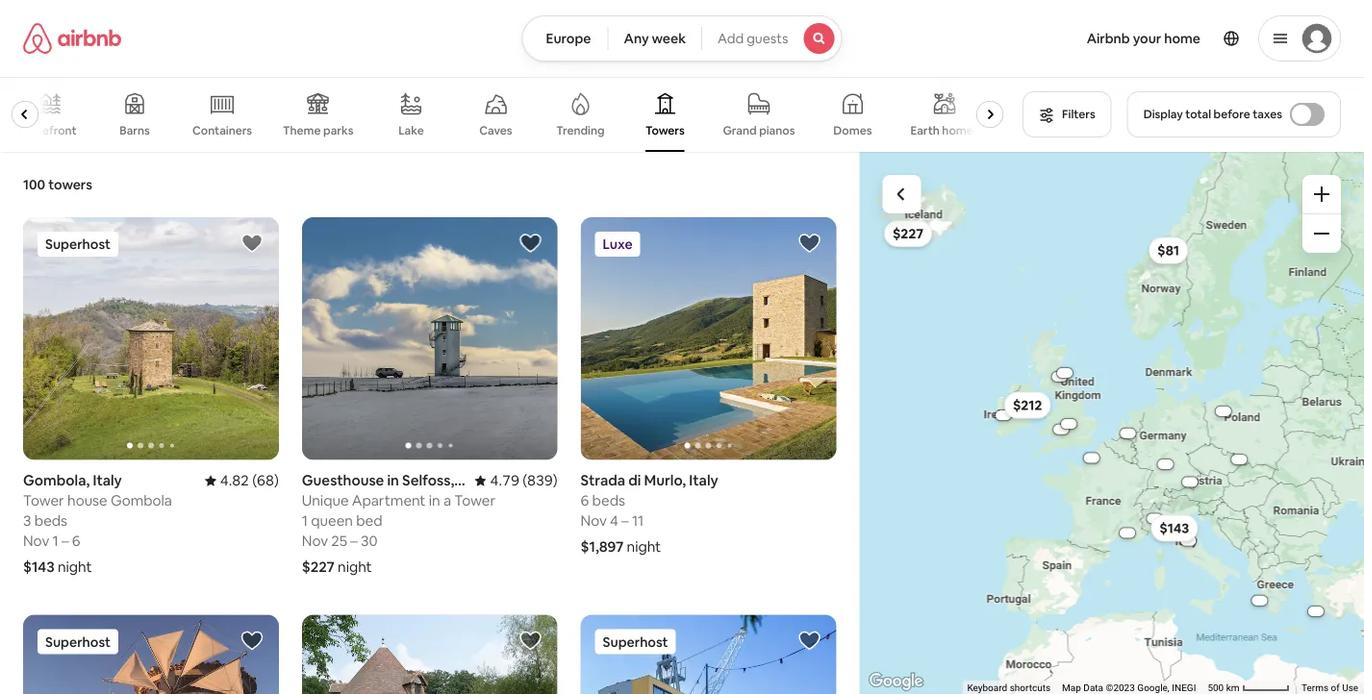 Task type: locate. For each thing, give the bounding box(es) containing it.
earth
[[911, 123, 940, 138]]

(68)
[[252, 472, 279, 490]]

gombola, italy tower house gombola 3 beds nov 1 – 6 $143 night
[[23, 472, 172, 577]]

0 vertical spatial beds
[[592, 492, 626, 511]]

0 horizontal spatial 6
[[72, 532, 80, 551]]

$227 inside unique apartment in a tower 1 queen bed nov 25 – 30 $227 night
[[302, 558, 335, 577]]

zoom out image
[[1315, 226, 1330, 242]]

2 horizontal spatial –
[[622, 512, 629, 531]]

beds
[[592, 492, 626, 511], [34, 512, 67, 531]]

1 vertical spatial $143
[[23, 558, 55, 577]]

– right 4
[[622, 512, 629, 531]]

4.82 (68)
[[220, 472, 279, 490]]

filters
[[1063, 107, 1096, 122]]

0 horizontal spatial italy
[[93, 472, 122, 490]]

4.82
[[220, 472, 249, 490]]

strada di murlo, italy 6 beds nov 4 – 11 $1,897 night
[[581, 472, 719, 557]]

night down 11
[[627, 538, 661, 557]]

europe
[[546, 30, 591, 47]]

4.79
[[490, 472, 520, 490]]

0 horizontal spatial 1
[[53, 532, 59, 551]]

1 italy from the left
[[93, 472, 122, 490]]

google map
showing 21 stays. region
[[860, 152, 1365, 695]]

nov left 25
[[302, 532, 328, 551]]

add
[[718, 30, 744, 47]]

shortcuts
[[1010, 683, 1051, 694]]

4.79 out of 5 average rating,  839 reviews image
[[475, 472, 558, 490]]

night
[[627, 538, 661, 557], [58, 558, 92, 577], [338, 558, 372, 577]]

2 italy from the left
[[689, 472, 719, 490]]

0 horizontal spatial nov
[[23, 532, 49, 551]]

map data ©2023 google, inegi
[[1062, 683, 1197, 694]]

500 km
[[1208, 683, 1242, 694]]

add to wishlist: offranville, france image
[[519, 630, 542, 653]]

nov inside strada di murlo, italy 6 beds nov 4 – 11 $1,897 night
[[581, 512, 607, 531]]

0 vertical spatial 1
[[302, 512, 308, 531]]

None search field
[[522, 15, 843, 62]]

any
[[624, 30, 649, 47]]

$227 button
[[884, 220, 932, 247]]

$143
[[1160, 520, 1189, 537], [23, 558, 55, 577]]

terms of use
[[1302, 683, 1359, 694]]

profile element
[[866, 0, 1342, 77]]

night inside gombola, italy tower house gombola 3 beds nov 1 – 6 $143 night
[[58, 558, 92, 577]]

tower right a
[[455, 492, 496, 511]]

any week
[[624, 30, 686, 47]]

$143 inside gombola, italy tower house gombola 3 beds nov 1 – 6 $143 night
[[23, 558, 55, 577]]

– inside strada di murlo, italy 6 beds nov 4 – 11 $1,897 night
[[622, 512, 629, 531]]

add to wishlist: korithi, greece image
[[240, 630, 263, 653]]

italy
[[93, 472, 122, 490], [689, 472, 719, 490]]

25
[[331, 532, 347, 551]]

towers
[[646, 123, 685, 138]]

1 horizontal spatial italy
[[689, 472, 719, 490]]

1 horizontal spatial 1
[[302, 512, 308, 531]]

tower down "gombola,"
[[23, 492, 64, 511]]

– inside gombola, italy tower house gombola 3 beds nov 1 – 6 $143 night
[[62, 532, 69, 551]]

0 vertical spatial $227
[[893, 225, 924, 243]]

italy right murlo,
[[689, 472, 719, 490]]

100 towers
[[23, 176, 92, 193]]

tower inside unique apartment in a tower 1 queen bed nov 25 – 30 $227 night
[[455, 492, 496, 511]]

1 vertical spatial 1
[[53, 532, 59, 551]]

night down 30
[[338, 558, 372, 577]]

homes
[[943, 123, 979, 138]]

1 horizontal spatial nov
[[302, 532, 328, 551]]

1 inside unique apartment in a tower 1 queen bed nov 25 – 30 $227 night
[[302, 512, 308, 531]]

500 km button
[[1202, 681, 1296, 695]]

1 tower from the left
[[23, 492, 64, 511]]

– down house
[[62, 532, 69, 551]]

beds right 3 at the left bottom of page
[[34, 512, 67, 531]]

inegi
[[1172, 683, 1197, 694]]

italy inside strada di murlo, italy 6 beds nov 4 – 11 $1,897 night
[[689, 472, 719, 490]]

1 horizontal spatial 6
[[581, 492, 589, 511]]

guests
[[747, 30, 789, 47]]

–
[[622, 512, 629, 531], [62, 532, 69, 551], [351, 532, 358, 551]]

$143 inside button
[[1160, 520, 1189, 537]]

none search field containing europe
[[522, 15, 843, 62]]

1 horizontal spatial –
[[351, 532, 358, 551]]

tower inside gombola, italy tower house gombola 3 beds nov 1 – 6 $143 night
[[23, 492, 64, 511]]

– right 25
[[351, 532, 358, 551]]

containers
[[193, 123, 252, 138]]

0 horizontal spatial $227
[[302, 558, 335, 577]]

500
[[1208, 683, 1224, 694]]

tower
[[23, 492, 64, 511], [455, 492, 496, 511]]

murlo,
[[644, 472, 686, 490]]

unique
[[302, 492, 349, 511]]

0 vertical spatial 6
[[581, 492, 589, 511]]

1 horizontal spatial beds
[[592, 492, 626, 511]]

1 vertical spatial beds
[[34, 512, 67, 531]]

nov down 3 at the left bottom of page
[[23, 532, 49, 551]]

trending
[[557, 123, 605, 138]]

italy up house
[[93, 472, 122, 490]]

night inside strada di murlo, italy 6 beds nov 4 – 11 $1,897 night
[[627, 538, 661, 557]]

terms
[[1302, 683, 1329, 694]]

zoom in image
[[1315, 187, 1330, 202]]

queen
[[311, 512, 353, 531]]

keyboard shortcuts
[[967, 683, 1051, 694]]

0 horizontal spatial beds
[[34, 512, 67, 531]]

4
[[610, 512, 619, 531]]

nov
[[581, 512, 607, 531], [23, 532, 49, 551], [302, 532, 328, 551]]

1 horizontal spatial $143
[[1160, 520, 1189, 537]]

2 horizontal spatial nov
[[581, 512, 607, 531]]

group
[[0, 77, 1012, 152], [23, 218, 279, 461], [302, 218, 558, 461], [581, 218, 837, 461], [23, 615, 279, 695], [302, 615, 558, 695], [581, 615, 837, 695]]

1 vertical spatial 6
[[72, 532, 80, 551]]

$143 button
[[1151, 515, 1198, 542]]

6
[[581, 492, 589, 511], [72, 532, 80, 551]]

beds up 4
[[592, 492, 626, 511]]

0 horizontal spatial $143
[[23, 558, 55, 577]]

1 down "gombola,"
[[53, 532, 59, 551]]

add to wishlist: strada di murlo, italy image
[[798, 232, 821, 255]]

add guests button
[[702, 15, 843, 62]]

2 horizontal spatial night
[[627, 538, 661, 557]]

1
[[302, 512, 308, 531], [53, 532, 59, 551]]

1 horizontal spatial night
[[338, 558, 372, 577]]

6 inside gombola, italy tower house gombola 3 beds nov 1 – 6 $143 night
[[72, 532, 80, 551]]

0 horizontal spatial night
[[58, 558, 92, 577]]

6 down strada at the left bottom
[[581, 492, 589, 511]]

home
[[1165, 30, 1201, 47]]

nov left 4
[[581, 512, 607, 531]]

keyboard shortcuts button
[[967, 682, 1051, 695]]

0 horizontal spatial tower
[[23, 492, 64, 511]]

0 horizontal spatial –
[[62, 532, 69, 551]]

1 horizontal spatial $227
[[893, 225, 924, 243]]

1 inside gombola, italy tower house gombola 3 beds nov 1 – 6 $143 night
[[53, 532, 59, 551]]

$227
[[893, 225, 924, 243], [302, 558, 335, 577]]

2 tower from the left
[[455, 492, 496, 511]]

nov inside unique apartment in a tower 1 queen bed nov 25 – 30 $227 night
[[302, 532, 328, 551]]

add to wishlist: gombola, italy image
[[240, 232, 263, 255]]

beds inside gombola, italy tower house gombola 3 beds nov 1 – 6 $143 night
[[34, 512, 67, 531]]

1 left queen
[[302, 512, 308, 531]]

add to wishlist: guesthouse in selfoss, iceland image
[[519, 232, 542, 255]]

theme
[[283, 123, 321, 138]]

week
[[652, 30, 686, 47]]

night down house
[[58, 558, 92, 577]]

barns
[[120, 123, 150, 138]]

0 vertical spatial $143
[[1160, 520, 1189, 537]]

1 horizontal spatial tower
[[455, 492, 496, 511]]

taxes
[[1253, 107, 1283, 122]]

earth homes
[[911, 123, 979, 138]]

1 vertical spatial $227
[[302, 558, 335, 577]]

map
[[1062, 683, 1082, 694]]

6 down house
[[72, 532, 80, 551]]

total
[[1186, 107, 1212, 122]]

$227 inside button
[[893, 225, 924, 243]]

$212 button
[[1004, 392, 1051, 419]]

parks
[[323, 123, 354, 138]]



Task type: describe. For each thing, give the bounding box(es) containing it.
keyboard
[[967, 683, 1008, 694]]

filters button
[[1023, 91, 1112, 138]]

grand pianos
[[723, 123, 795, 138]]

4.82 out of 5 average rating,  68 reviews image
[[205, 472, 279, 490]]

– inside unique apartment in a tower 1 queen bed nov 25 – 30 $227 night
[[351, 532, 358, 551]]

group containing lakefront
[[0, 77, 1012, 152]]

airbnb your home link
[[1076, 18, 1213, 59]]

before
[[1214, 107, 1251, 122]]

display total before taxes
[[1144, 107, 1283, 122]]

google,
[[1138, 683, 1170, 694]]

30
[[361, 532, 378, 551]]

display
[[1144, 107, 1184, 122]]

google image
[[865, 670, 928, 695]]

data
[[1084, 683, 1104, 694]]

night inside unique apartment in a tower 1 queen bed nov 25 – 30 $227 night
[[338, 558, 372, 577]]

add to wishlist: 's-hertogenbosch, netherlands image
[[798, 630, 821, 653]]

unique apartment in a tower 1 queen bed nov 25 – 30 $227 night
[[302, 492, 496, 577]]

pianos
[[760, 123, 795, 138]]

©2023
[[1106, 683, 1135, 694]]

gombola
[[111, 492, 172, 511]]

any week button
[[608, 15, 703, 62]]

of
[[1331, 683, 1340, 694]]

add guests
[[718, 30, 789, 47]]

grand
[[723, 123, 757, 138]]

strada
[[581, 472, 626, 490]]

house
[[67, 492, 107, 511]]

airbnb your home
[[1087, 30, 1201, 47]]

terms of use link
[[1302, 683, 1359, 694]]

italy inside gombola, italy tower house gombola 3 beds nov 1 – 6 $143 night
[[93, 472, 122, 490]]

gombola,
[[23, 472, 90, 490]]

apartment
[[352, 492, 426, 511]]

(839)
[[523, 472, 558, 490]]

$212
[[1013, 397, 1042, 414]]

caves
[[479, 123, 513, 138]]

$81
[[1158, 242, 1180, 260]]

in
[[429, 492, 440, 511]]

display total before taxes button
[[1128, 91, 1342, 138]]

europe button
[[522, 15, 609, 62]]

6 inside strada di murlo, italy 6 beds nov 4 – 11 $1,897 night
[[581, 492, 589, 511]]

theme parks
[[283, 123, 354, 138]]

towers
[[48, 176, 92, 193]]

11
[[632, 512, 644, 531]]

your
[[1133, 30, 1162, 47]]

lakefront
[[24, 123, 77, 138]]

$81 button
[[1149, 237, 1188, 264]]

di
[[629, 472, 641, 490]]

lake
[[399, 123, 424, 138]]

beds inside strada di murlo, italy 6 beds nov 4 – 11 $1,897 night
[[592, 492, 626, 511]]

bed
[[356, 512, 383, 531]]

km
[[1227, 683, 1240, 694]]

a
[[444, 492, 451, 511]]

3
[[23, 512, 31, 531]]

100
[[23, 176, 45, 193]]

use
[[1343, 683, 1359, 694]]

airbnb
[[1087, 30, 1131, 47]]

domes
[[834, 123, 872, 138]]

nov inside gombola, italy tower house gombola 3 beds nov 1 – 6 $143 night
[[23, 532, 49, 551]]

4.79 (839)
[[490, 472, 558, 490]]

$1,897
[[581, 538, 624, 557]]



Task type: vqa. For each thing, say whether or not it's contained in the screenshot.
42
no



